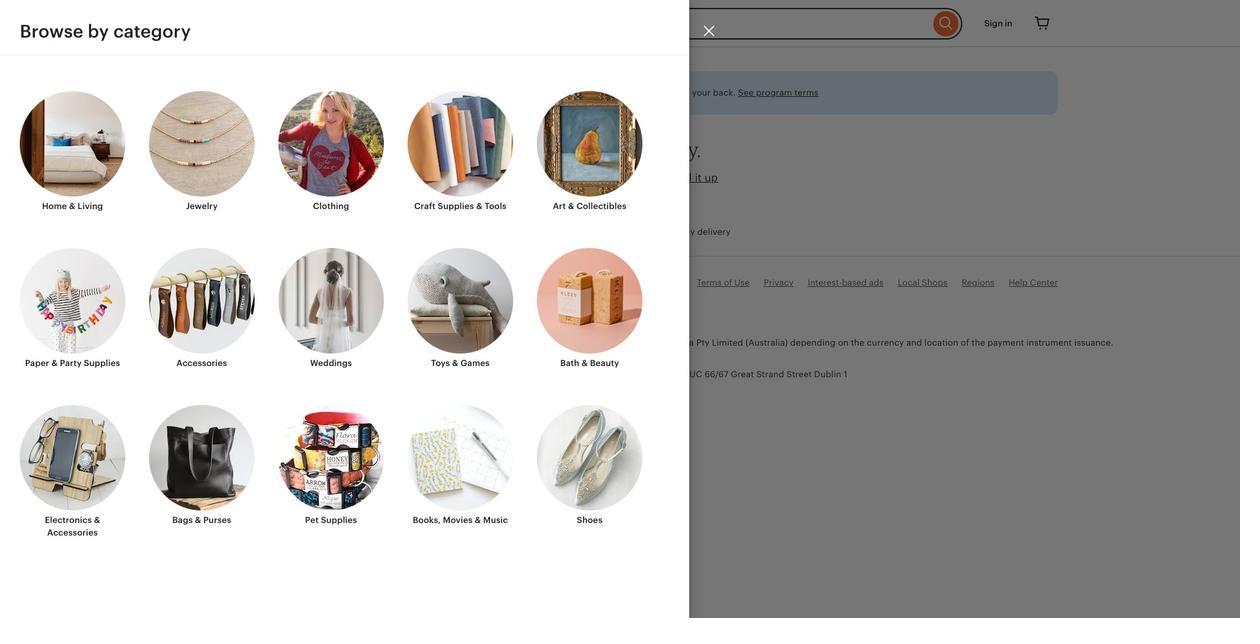 Task type: describe. For each thing, give the bounding box(es) containing it.
category
[[113, 21, 191, 42]]

(cny)
[[345, 278, 369, 288]]

craft supplies & tools
[[414, 201, 507, 211]]

shoes
[[577, 515, 603, 525]]

& for home & living
[[69, 201, 75, 211]]

united states   |   english (us)   |   ¥ (cny)
[[197, 278, 369, 288]]

strand
[[756, 369, 784, 379]]

tools
[[485, 201, 507, 211]]

¥
[[337, 278, 343, 288]]

weddings link
[[278, 248, 384, 370]]

games
[[461, 358, 490, 368]]

3 limited from the left
[[712, 337, 743, 347]]

local shops
[[898, 278, 948, 288]]

electronics
[[45, 515, 92, 525]]

© 2023 etsy, inc.
[[616, 278, 685, 288]]

your cart is empty.
[[539, 137, 701, 161]]

toys & games link
[[408, 248, 513, 370]]

canada
[[516, 337, 548, 347]]

goes
[[538, 88, 559, 97]]

kingdom),
[[451, 337, 494, 347]]

1 limited from the left
[[385, 337, 416, 347]]

& inside craft supplies & tools "link"
[[476, 201, 482, 211]]

inc.,
[[414, 369, 432, 379]]

& for bags & purses
[[195, 515, 201, 525]]

1 the from the left
[[851, 337, 865, 347]]

jewelry
[[186, 201, 218, 211]]

browse
[[20, 21, 83, 42]]

1 horizontal spatial etsy,
[[393, 369, 412, 379]]

etsy ireland uc 66/67 great strand street dublin 1
[[639, 369, 847, 379]]

bags
[[172, 515, 193, 525]]

brooklyn,
[[527, 369, 567, 379]]

0 horizontal spatial of
[[724, 278, 732, 288]]

regions button
[[962, 277, 994, 289]]

privacy
[[764, 278, 793, 288]]

& for electronics & accessories
[[94, 515, 100, 525]]

empty.
[[641, 137, 701, 161]]

(australia)
[[746, 337, 788, 347]]

0 vertical spatial ireland
[[265, 337, 294, 347]]

accessories inside electronics & accessories
[[47, 527, 98, 537]]

etsy down the merchant is etsy, inc. (usa), etsy ireland uc (ireland), etsy uk limited (united kingdom), etsy canada limited (canada), or etsy australia pty limited (australia) depending on the currency and location of the payment instrument issuance.
[[639, 369, 656, 379]]

something
[[491, 88, 536, 97]]

emissions
[[606, 227, 648, 237]]

issuance.
[[1074, 337, 1113, 347]]

bags & purses
[[172, 515, 231, 525]]

shops
[[922, 278, 948, 288]]

2 the from the left
[[972, 337, 985, 347]]

0 vertical spatial accessories
[[176, 358, 227, 368]]

66/67
[[705, 369, 728, 379]]

living
[[78, 201, 103, 211]]

craft supplies & tools link
[[408, 91, 513, 213]]

united
[[202, 278, 229, 288]]

0 horizontal spatial is
[[169, 337, 175, 347]]

uk
[[371, 337, 382, 347]]

collectibles
[[576, 201, 626, 211]]

117
[[455, 369, 466, 379]]

1 vertical spatial of
[[961, 337, 969, 347]]

etsy, inc., usa 117 adams street brooklyn, ny 11201
[[393, 369, 605, 379]]

& inside books, movies & music link
[[475, 515, 481, 525]]

(ireland),
[[311, 337, 349, 347]]

local shops link
[[898, 278, 948, 288]]

adams
[[469, 369, 497, 379]]

paper & party supplies link
[[20, 248, 125, 370]]

electronics & accessories link
[[20, 405, 125, 539]]

home
[[42, 201, 67, 211]]

bath & beauty link
[[537, 248, 642, 370]]

interest-
[[808, 278, 842, 288]]

cart
[[585, 137, 618, 161]]

great
[[731, 369, 754, 379]]

usa
[[435, 369, 452, 379]]

your
[[692, 88, 711, 97]]

states
[[231, 278, 257, 288]]

& for bath & beauty
[[582, 358, 588, 368]]

©
[[616, 278, 623, 288]]

& for art & collectibles
[[568, 201, 574, 211]]

purchase
[[249, 88, 288, 97]]

carbon
[[574, 227, 604, 237]]

from
[[650, 227, 670, 237]]

1 vertical spatial ireland
[[658, 369, 687, 379]]

clothing
[[313, 201, 349, 211]]

1 horizontal spatial uc
[[690, 369, 702, 379]]

terms of use
[[697, 278, 750, 288]]

we've
[[650, 88, 673, 97]]

etsy left the 'canada'
[[497, 337, 514, 347]]

inc. for 2023
[[670, 278, 685, 288]]

payment
[[988, 337, 1024, 347]]

electronics & accessories
[[45, 515, 100, 537]]



Task type: locate. For each thing, give the bounding box(es) containing it.
is
[[622, 137, 637, 161], [169, 337, 175, 347]]

art & collectibles link
[[537, 91, 642, 213]]

art
[[553, 201, 566, 211]]

instrument
[[1027, 337, 1072, 347]]

on right depending on the bottom right of page
[[838, 337, 849, 347]]

the left currency at the bottom
[[851, 337, 865, 347]]

2 | from the left
[[329, 278, 331, 288]]

supplies right party
[[84, 358, 120, 368]]

toys
[[431, 358, 450, 368]]

& right electronics on the bottom
[[94, 515, 100, 525]]

1 horizontal spatial |
[[329, 278, 331, 288]]

1 horizontal spatial accessories
[[176, 358, 227, 368]]

limited right pty
[[712, 337, 743, 347]]

accessories link
[[149, 248, 255, 370]]

1 vertical spatial uc
[[690, 369, 702, 379]]

paper & party supplies
[[25, 358, 120, 368]]

0 horizontal spatial limited
[[385, 337, 416, 347]]

1 horizontal spatial street
[[787, 369, 812, 379]]

ireland right the (usa),
[[265, 337, 294, 347]]

1 vertical spatial on
[[838, 337, 849, 347]]

jewelry link
[[149, 91, 255, 213]]

(canada),
[[584, 337, 625, 347]]

street left 'dublin'
[[787, 369, 812, 379]]

etsy right the (usa),
[[245, 337, 263, 347]]

2 limited from the left
[[550, 337, 582, 347]]

None search field
[[318, 8, 963, 40]]

etsy purchase protection: shop confidently on etsy knowing if something goes wrong with an order, we've got your back.
[[230, 88, 738, 97]]

if
[[484, 88, 489, 97]]

1 horizontal spatial of
[[961, 337, 969, 347]]

craft
[[414, 201, 436, 211]]

based
[[842, 278, 867, 288]]

wrong
[[561, 88, 588, 97]]

0 horizontal spatial |
[[264, 278, 266, 288]]

etsy, right 2023
[[649, 278, 668, 288]]

got
[[676, 88, 690, 97]]

inc.
[[670, 278, 685, 288], [199, 337, 215, 347]]

0 vertical spatial etsy,
[[649, 278, 668, 288]]

2 vertical spatial etsy,
[[393, 369, 412, 379]]

of right the location
[[961, 337, 969, 347]]

& up 117
[[452, 358, 458, 368]]

your
[[539, 137, 580, 161]]

shoes link
[[537, 405, 642, 527]]

an
[[610, 88, 620, 97]]

1 horizontal spatial inc.
[[670, 278, 685, 288]]

is right cart
[[622, 137, 637, 161]]

protection:
[[290, 88, 337, 97]]

banner
[[158, 0, 1082, 47]]

pty
[[696, 337, 710, 347]]

currency
[[867, 337, 904, 347]]

peek overlay dialog
[[0, 0, 1240, 618]]

0 horizontal spatial the
[[851, 337, 865, 347]]

bath & beauty
[[560, 358, 619, 368]]

ireland down australia
[[658, 369, 687, 379]]

supplies for pet
[[321, 515, 357, 525]]

supplies right pet
[[321, 515, 357, 525]]

pet supplies
[[305, 515, 357, 525]]

home & living link
[[20, 91, 125, 213]]

0 horizontal spatial supplies
[[84, 358, 120, 368]]

uc left (ireland),
[[296, 337, 309, 347]]

1 vertical spatial accessories
[[47, 527, 98, 537]]

etsy, for 2023
[[649, 278, 668, 288]]

2 horizontal spatial etsy,
[[649, 278, 668, 288]]

supplies inside craft supplies & tools "link"
[[438, 201, 474, 211]]

1 | from the left
[[264, 278, 266, 288]]

english
[[273, 278, 303, 288]]

pet
[[305, 515, 319, 525]]

(united
[[418, 337, 449, 347]]

0 vertical spatial of
[[724, 278, 732, 288]]

beauty
[[590, 358, 619, 368]]

1 horizontal spatial is
[[622, 137, 637, 161]]

2 horizontal spatial limited
[[712, 337, 743, 347]]

inc. left the (usa),
[[199, 337, 215, 347]]

inc. left terms at the top of page
[[670, 278, 685, 288]]

etsy left purchase
[[230, 88, 247, 97]]

|
[[264, 278, 266, 288], [329, 278, 331, 288]]

supplies inside paper & party supplies link
[[84, 358, 120, 368]]

1
[[844, 369, 847, 379]]

art & collectibles
[[553, 201, 626, 211]]

limited
[[385, 337, 416, 347], [550, 337, 582, 347], [712, 337, 743, 347]]

etsy, left inc.,
[[393, 369, 412, 379]]

0 vertical spatial uc
[[296, 337, 309, 347]]

limited up bath
[[550, 337, 582, 347]]

(us)
[[305, 278, 322, 288]]

bath
[[560, 358, 579, 368]]

1 horizontal spatial the
[[972, 337, 985, 347]]

& right the bags
[[195, 515, 201, 525]]

1 vertical spatial etsy,
[[178, 337, 197, 347]]

2 horizontal spatial supplies
[[438, 201, 474, 211]]

& inside bags & purses link
[[195, 515, 201, 525]]

0 horizontal spatial etsy,
[[178, 337, 197, 347]]

terms of use link
[[697, 278, 750, 288]]

the
[[851, 337, 865, 347], [972, 337, 985, 347]]

music
[[483, 515, 508, 525]]

uc left 66/67
[[690, 369, 702, 379]]

etsy left uk
[[351, 337, 368, 347]]

clothing link
[[278, 91, 384, 213]]

supplies inside pet supplies link
[[321, 515, 357, 525]]

on
[[413, 88, 424, 97], [838, 337, 849, 347]]

us image
[[182, 276, 195, 289]]

use
[[734, 278, 750, 288]]

& left music at bottom left
[[475, 515, 481, 525]]

& inside bath & beauty link
[[582, 358, 588, 368]]

purses
[[203, 515, 231, 525]]

by
[[88, 21, 109, 42]]

& right art at the top left of the page
[[568, 201, 574, 211]]

accessories down the (usa),
[[176, 358, 227, 368]]

& left the tools
[[476, 201, 482, 211]]

0 horizontal spatial uc
[[296, 337, 309, 347]]

books, movies & music
[[413, 515, 508, 525]]

terms
[[697, 278, 722, 288]]

help center link
[[1009, 278, 1058, 288]]

& inside electronics & accessories
[[94, 515, 100, 525]]

0 horizontal spatial inc.
[[199, 337, 215, 347]]

& up 11201
[[582, 358, 588, 368]]

shop
[[339, 88, 361, 97]]

supplies for craft
[[438, 201, 474, 211]]

merchant
[[127, 337, 166, 347]]

etsy left knowing
[[426, 88, 443, 97]]

center
[[1030, 278, 1058, 288]]

& right 'home'
[[69, 201, 75, 211]]

depending
[[790, 337, 836, 347]]

1 vertical spatial inc.
[[199, 337, 215, 347]]

& inside art & collectibles link
[[568, 201, 574, 211]]

etsy, for is
[[178, 337, 197, 347]]

merchant is etsy, inc. (usa), etsy ireland uc (ireland), etsy uk limited (united kingdom), etsy canada limited (canada), or etsy australia pty limited (australia) depending on the currency and location of the payment instrument issuance.
[[127, 337, 1113, 347]]

1 street from the left
[[500, 369, 525, 379]]

accessories down electronics on the bottom
[[47, 527, 98, 537]]

home & living
[[42, 201, 103, 211]]

& inside toys & games link
[[452, 358, 458, 368]]

accessories
[[176, 358, 227, 368], [47, 527, 98, 537]]

ny
[[569, 369, 581, 379]]

0 horizontal spatial street
[[500, 369, 525, 379]]

2023
[[626, 278, 647, 288]]

0 vertical spatial supplies
[[438, 201, 474, 211]]

is right merchant on the bottom
[[169, 337, 175, 347]]

pet supplies link
[[278, 405, 384, 527]]

0 horizontal spatial on
[[413, 88, 424, 97]]

& for toys & games
[[452, 358, 458, 368]]

weddings
[[310, 358, 352, 368]]

etsy left offsets
[[524, 227, 541, 237]]

1 vertical spatial supplies
[[84, 358, 120, 368]]

& for paper & party supplies
[[51, 358, 58, 368]]

books,
[[413, 515, 441, 525]]

0 vertical spatial inc.
[[670, 278, 685, 288]]

uc
[[296, 337, 309, 347], [690, 369, 702, 379]]

0 horizontal spatial ireland
[[265, 337, 294, 347]]

| right states on the top left of page
[[264, 278, 266, 288]]

of left use at the top right of the page
[[724, 278, 732, 288]]

1 horizontal spatial ireland
[[658, 369, 687, 379]]

regions
[[962, 278, 994, 288]]

local
[[898, 278, 920, 288]]

street right adams
[[500, 369, 525, 379]]

location
[[925, 337, 958, 347]]

1 horizontal spatial limited
[[550, 337, 582, 347]]

help center
[[1009, 278, 1058, 288]]

knowing
[[446, 88, 481, 97]]

supplies right craft
[[438, 201, 474, 211]]

0 vertical spatial on
[[413, 88, 424, 97]]

| left the ¥
[[329, 278, 331, 288]]

interest-based ads
[[808, 278, 884, 288]]

etsy, right merchant on the bottom
[[178, 337, 197, 347]]

delivery
[[697, 227, 731, 237]]

& inside home & living link
[[69, 201, 75, 211]]

1 vertical spatial is
[[169, 337, 175, 347]]

offsets
[[544, 227, 572, 237]]

back.
[[713, 88, 736, 97]]

party
[[60, 358, 82, 368]]

limited right uk
[[385, 337, 416, 347]]

dublin
[[814, 369, 841, 379]]

11201
[[583, 369, 605, 379]]

0 horizontal spatial accessories
[[47, 527, 98, 537]]

1 horizontal spatial on
[[838, 337, 849, 347]]

inc. for is
[[199, 337, 215, 347]]

privacy link
[[764, 278, 793, 288]]

and
[[906, 337, 922, 347]]

australia
[[658, 337, 694, 347]]

the left payment
[[972, 337, 985, 347]]

bags & purses link
[[149, 405, 255, 527]]

etsy right or
[[638, 337, 655, 347]]

help
[[1009, 278, 1028, 288]]

ads
[[869, 278, 884, 288]]

1 horizontal spatial supplies
[[321, 515, 357, 525]]

on right confidently
[[413, 88, 424, 97]]

2 vertical spatial supplies
[[321, 515, 357, 525]]

every
[[672, 227, 695, 237]]

& inside paper & party supplies link
[[51, 358, 58, 368]]

0 vertical spatial is
[[622, 137, 637, 161]]

2 street from the left
[[787, 369, 812, 379]]

& left party
[[51, 358, 58, 368]]

books, movies & music link
[[408, 405, 513, 527]]



Task type: vqa. For each thing, say whether or not it's contained in the screenshot.
Pee-Litical Targets Toilet Light Projector
no



